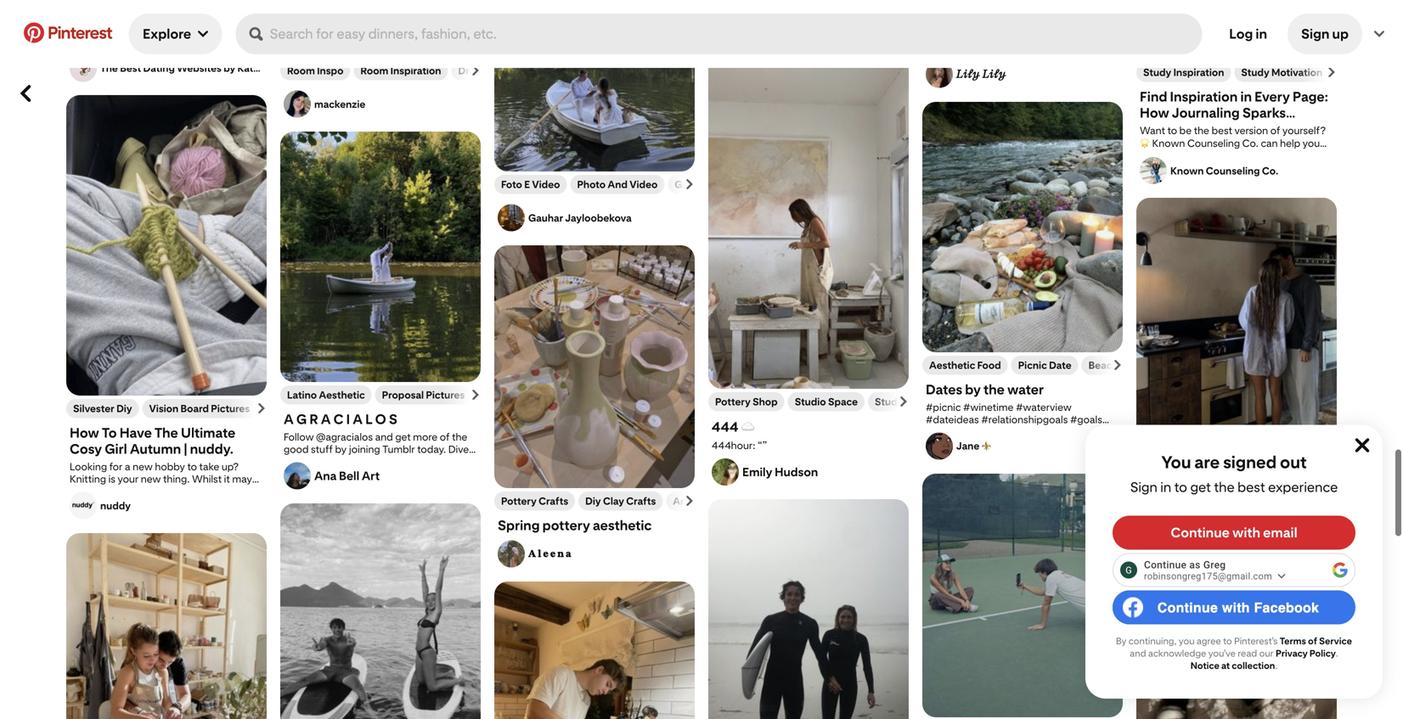 Task type: describe. For each thing, give the bounding box(es) containing it.
scroll image for photo and video
[[685, 179, 695, 189]]

and right the nights,
[[1089, 128, 1107, 140]]

𝐀 𝐥 𝐞 𝐞 𝐧 𝐚 image
[[498, 541, 525, 568]]

friends,
[[152, 498, 187, 510]]

and inside a g r a c i a l o s follow @agracialos and get more of the good stuff by joining tumblr today. dive in!
[[375, 431, 393, 444]]

tabletop
[[926, 177, 966, 189]]

0 horizontal spatial this
[[70, 559, 86, 572]]

0 vertical spatial have
[[1097, 116, 1120, 128]]

inspiration for find
[[1170, 89, 1238, 105]]

college
[[926, 153, 960, 165]]

examples
[[963, 91, 1007, 103]]

2 couple from the top
[[70, 23, 104, 36]]

0 vertical spatial goals
[[119, 4, 153, 20]]

to right proven
[[147, 535, 157, 547]]

hudson
[[775, 465, 818, 480]]

aesthetic inside game night game night is an aesthetic that revolves around the general atmosphere of board/tabletop games, junk food and friendship. game night would be exemplified by any form of traditional games. examples being d&d, chess, wh40k, monopoly, battleship, uno, pathfinder and others. communities have been created around game nights, and multiple clubs have been created in college campuses, bookstores or libraries, and cafes. playing board or tabletop games is also considered a nerdy, and is often coupled…
[[1008, 29, 1051, 42]]

0 horizontal spatial or
[[1070, 153, 1080, 165]]

counselors
[[1212, 163, 1263, 175]]

a man and woman are working on pottery image
[[66, 534, 267, 720]]

𝐿𝒾𝓁𝓎 𝐿𝒾𝓁𝓎
[[957, 66, 1007, 81]]

#waterview
[[1016, 401, 1072, 414]]

a man kneeling down next to a woman on a tennis court image
[[923, 474, 1123, 718]]

#picnic #winetime #waterview #dateideas #relationshipgoals #goals #aestheticphotos button
[[926, 401, 1120, 438]]

video for foto e video
[[532, 178, 560, 191]]

2 𝐿𝒾𝓁𝓎 from the left
[[983, 66, 1007, 81]]

sign up
[[1302, 26, 1349, 42]]

room inspo
[[287, 65, 344, 77]]

communities
[[1032, 116, 1095, 128]]

vision board pictures
[[149, 403, 250, 415]]

1 vertical spatial game
[[926, 29, 955, 42]]

1 picnic from the left
[[1018, 359, 1047, 372]]

𝖒
[[743, 7, 752, 20]]

latino
[[287, 389, 317, 401]]

food and wine are laid out on the rocks next to a river image
[[923, 102, 1123, 353]]

and right relax
[[191, 547, 209, 559]]

🔥
[[1238, 175, 1248, 188]]

and inside want to be the best version of yourself? 🌟 known counseling co. can help you reach your full potential. click to connect with our caring counselors and ignite your transformation. 🔥 #beyourbestself
[[1265, 163, 1283, 175]]

and inside the by continuing, you agree to pinterest's terms of service and acknowledge you've read our privacy policy . notice at collection .
[[1130, 648, 1147, 659]]

ashton image
[[1140, 477, 1167, 504]]

0 horizontal spatial around
[[926, 42, 960, 54]]

a right for
[[125, 461, 130, 473]]

0 horizontal spatial been
[[926, 128, 950, 140]]

0 vertical spatial thing
[[92, 486, 116, 498]]

vision board pictures link
[[149, 403, 250, 415]]

nerdy,
[[926, 189, 955, 202]]

444hour:
[[712, 440, 756, 452]]

study for study motivation
[[1242, 66, 1270, 79]]

1 horizontal spatial created
[[1044, 140, 1080, 153]]

continue for continue with email
[[1171, 525, 1230, 541]]

scroll image right room inspiration link
[[471, 65, 481, 76]]

your up 'her'
[[118, 473, 139, 486]]

you right plus
[[151, 559, 169, 572]]

pinterest image
[[24, 23, 44, 43]]

jane
[[957, 440, 980, 452]]

is left an
[[985, 29, 992, 42]]

continue with email
[[1171, 525, 1298, 541]]

continue with email button
[[1113, 516, 1356, 550]]

space
[[828, 396, 858, 408]]

and
[[608, 178, 628, 191]]

the
[[155, 425, 178, 441]]

ignite
[[1285, 163, 1311, 175]]

can inside want to be the best version of yourself? 🌟 known counseling co. can help you reach your full potential. click to connect with our caring counselors and ignite your transformation. 🔥 #beyourbestself
[[1261, 137, 1278, 150]]

1 vertical spatial this
[[243, 535, 260, 547]]

is up yourself
[[70, 547, 77, 559]]

🌟
[[1140, 137, 1150, 150]]

..
[[754, 7, 760, 20]]

libraries,
[[926, 165, 965, 177]]

follow @agracialos and get more of the good stuff by joining tumblr today. dive in! button
[[284, 431, 478, 468]]

a inside game night game night is an aesthetic that revolves around the general atmosphere of board/tabletop games, junk food and friendship. game night would be exemplified by any form of traditional games. examples being d&d, chess, wh40k, monopoly, battleship, uno, pathfinder and others. communities have been created around game nights, and multiple clubs have been created in college campuses, bookstores or libraries, and cafes. playing board or tabletop games is also considered a nerdy, and is often coupled…
[[1087, 177, 1093, 189]]

pottery shop link
[[715, 396, 778, 408]]

collection
[[1232, 661, 1276, 672]]

Search text field
[[270, 14, 1196, 54]]

nuddy
[[100, 500, 131, 512]]

your left "full"
[[1169, 150, 1190, 163]]

a woman standing in front of a painting on a easel next to a table image
[[709, 42, 909, 391]]

and left 'her'
[[114, 498, 132, 510]]

latino aesthetic
[[287, 389, 365, 401]]

to
[[102, 425, 117, 441]]

0 horizontal spatial take
[[135, 510, 155, 523]]

you are signed out sign in to get the best experience
[[1131, 452, 1338, 496]]

revolves
[[1074, 29, 1112, 42]]

1 horizontal spatial co.
[[1262, 165, 1279, 177]]

continuing,
[[1129, 636, 1177, 647]]

and right food
[[1083, 54, 1101, 66]]

and down clubs
[[968, 165, 986, 177]]

known counseling co. image
[[1140, 157, 1167, 184]]

1 vertical spatial thing
[[96, 510, 120, 523]]

agree
[[1197, 636, 1222, 647]]

1 𝐞 from the left
[[543, 548, 549, 560]]

continue with facebook button
[[1113, 591, 1356, 625]]

counseling, mindfulness, self worth, blogger, counseling, mental health, journaling, counsel, christian website, christian women, bible, devotional, inspirational verses, bible verses, bible quotes, bible wisdom, christian blogger, diy journal, journal writing, boju journal, counselor, christian counseling, anxiety cure, bible based counseling, known counseling, love quotes, motivational quotes, inspirational quotes, summer fun, summer love, summer aesthetics, beach, summer quotes study inspiration, study motivation, photo profil, belle photo, mood boards, art studio, everything image
[[1137, 0, 1337, 59]]

of right that
[[1076, 42, 1086, 54]]

jayloobekova
[[565, 212, 632, 224]]

𝐥
[[538, 548, 541, 560]]

click
[[1255, 150, 1278, 163]]

known counseling co.
[[1171, 165, 1279, 177]]

sparks
[[1243, 105, 1286, 121]]

the table is covered with pottery and other crafting supplies, such as paintbrushes image
[[494, 246, 695, 489]]

unwind
[[212, 547, 246, 559]]

a g r a c i a l o s button
[[284, 412, 478, 428]]

in inside find inspiration in every page: how journaling sparks creativity
[[1241, 89, 1252, 105]]

the best dating websites by katy - finding casual hookups in 2023 image
[[70, 55, 97, 82]]

ultimate
[[181, 425, 236, 441]]

g
[[296, 412, 307, 428]]

potential.
[[1208, 150, 1253, 163]]

games.
[[926, 91, 960, 103]]

is left often
[[977, 189, 984, 202]]

""
[[758, 440, 768, 452]]

relationship psychology
[[1144, 451, 1260, 463]]

email
[[1264, 525, 1298, 541]]

a down looking
[[84, 486, 90, 498]]

get inside a g r a c i a l o s follow @agracialos and get more of the good stuff by joining tumblr today. dive in!
[[395, 431, 411, 444]]

0 vertical spatial diy
[[116, 403, 132, 415]]

caring
[[1181, 163, 1210, 175]]

search icon image
[[249, 27, 263, 41]]

psychology
[[1205, 451, 1260, 463]]

1 horizontal spatial or
[[1084, 165, 1094, 177]]

1 vertical spatial diy
[[586, 495, 601, 508]]

co. inside want to be the best version of yourself? 🌟 known counseling co. can help you reach your full potential. click to connect with our caring counselors and ignite your transformation. 🔥 #beyourbestself
[[1243, 137, 1259, 150]]

known inside want to be the best version of yourself? 🌟 known counseling co. can help you reach your full potential. click to connect with our caring counselors and ignite your transformation. 🔥 #beyourbestself
[[1153, 137, 1186, 150]]

𝐧
[[558, 548, 564, 560]]

vision
[[149, 403, 179, 415]]

our inside the by continuing, you agree to pinterest's terms of service and acknowledge you've read our privacy policy . notice at collection .
[[1260, 648, 1274, 659]]

proposal pictures link
[[382, 389, 465, 401]]

how to have the ultimate cosy girl autumn | nuddy. looking for a new hobby to take up? knitting is your new thing. whilst it may be a thing you associate with your grandma and her friends, this can be a great thing to take up, especially if you struggle with staying in and doing 'nothing'. proven to help with anxiety, this is the perfect way to relax and unwind this autumn, plus you can even make yourself some cosy blankets/scarves/hats.
[[70, 425, 260, 596]]

hobby
[[155, 461, 185, 473]]

2 vertical spatial can
[[171, 559, 188, 572]]

dates by the water #picnic #winetime #waterview #dateideas #relationshipgoals #goals #aestheticphotos
[[926, 382, 1103, 438]]

mackenzie image
[[284, 90, 311, 118]]

𝖒 .. image
[[712, 0, 739, 28]]

1 horizontal spatial around
[[991, 128, 1024, 140]]

study motivation link
[[1242, 66, 1323, 79]]

by inside the dates by the water #picnic #winetime #waterview #dateideas #relationshipgoals #goals #aestheticphotos
[[965, 382, 981, 398]]

1 vertical spatial .
[[1276, 661, 1278, 672]]

gauhar jayloobekova image
[[498, 204, 525, 232]]

new down autumn
[[133, 461, 153, 473]]

2 vertical spatial night
[[1009, 66, 1034, 79]]

how inside "how to have the ultimate cosy girl autumn | nuddy. looking for a new hobby to take up? knitting is your new thing. whilst it may be a thing you associate with your grandma and her friends, this can be a great thing to take up, especially if you struggle with staying in and doing 'nothing'. proven to help with anxiety, this is the perfect way to relax and unwind this autumn, plus you can even make yourself some cosy blankets/scarves/hats."
[[70, 425, 99, 441]]

1 horizontal spatial .
[[1336, 648, 1339, 659]]

0 vertical spatial pictures
[[426, 389, 465, 401]]

in right log
[[1256, 26, 1268, 42]]

pottery for pottery shop
[[715, 396, 751, 408]]

with inside want to be the best version of yourself? 🌟 known counseling co. can help you reach your full potential. click to connect with our caring counselors and ignite your transformation. 🔥 #beyourbestself
[[1140, 163, 1161, 175]]

bell
[[339, 469, 360, 483]]

scroll image for find inspiration in every page: how journaling sparks creativity
[[1327, 67, 1337, 77]]

tumblr
[[383, 444, 415, 456]]

3 a from the left
[[353, 412, 363, 428]]

the inside the dates by the water #picnic #winetime #waterview #dateideas #relationshipgoals #goals #aestheticphotos
[[984, 382, 1005, 398]]

a right "if"
[[242, 498, 248, 510]]

studio room
[[875, 396, 936, 408]]

diy clay crafts link
[[586, 495, 656, 508]]

connect
[[1292, 150, 1331, 163]]

scroll image for studio space
[[899, 397, 909, 407]]

notice
[[1191, 661, 1220, 672]]

stuff
[[311, 444, 333, 456]]

1 vertical spatial aesthetic
[[319, 389, 365, 401]]

emily hudson link
[[743, 465, 906, 480]]

beach picnic link
[[1089, 359, 1149, 372]]

1 horizontal spatial aesthetic
[[930, 359, 976, 372]]

relationship questions
[[1277, 451, 1387, 463]]

444 ☁️ 444hour: ""
[[712, 419, 768, 452]]

pottery for pottery crafts
[[501, 495, 537, 508]]

picnic date link
[[1018, 359, 1072, 372]]

the inside want to be the best version of yourself? 🌟 known counseling co. can help you reach your full potential. click to connect with our caring counselors and ignite your transformation. 🔥 #beyourbestself
[[1194, 124, 1210, 137]]

explore
[[143, 26, 191, 42]]

#relationshipgoals
[[982, 414, 1068, 426]]

grandma
[[70, 498, 112, 510]]

multiple
[[926, 140, 964, 153]]

#picnic
[[926, 401, 961, 414]]

emilyymarr image
[[712, 459, 739, 486]]

and right nerdy,
[[957, 189, 975, 202]]

thing.
[[163, 473, 190, 486]]

jane ⚜️ image
[[926, 433, 953, 460]]

be inside want to be the best version of yourself? 🌟 known counseling co. can help you reach your full potential. click to connect with our caring counselors and ignite your transformation. 🔥 #beyourbestself
[[1180, 124, 1192, 137]]

ashton
[[1171, 485, 1205, 497]]

2 horizontal spatial room
[[909, 396, 936, 408]]

at
[[1222, 661, 1230, 672]]

to left 'her'
[[123, 510, 132, 523]]

yoseelinnnn image
[[284, 463, 311, 490]]

l
[[365, 412, 373, 428]]

i
[[346, 412, 350, 428]]

room inspo link
[[287, 65, 344, 77]]



Task type: locate. For each thing, give the bounding box(es) containing it.
of right the form
[[1041, 79, 1051, 91]]

0 vertical spatial co.
[[1243, 137, 1259, 150]]

page:
[[1293, 89, 1329, 105]]

scroll image
[[685, 179, 695, 189], [899, 397, 909, 407], [685, 496, 695, 506]]

1 horizontal spatial pictures
[[426, 389, 465, 401]]

the inside game night game night is an aesthetic that revolves around the general atmosphere of board/tabletop games, junk food and friendship. game night would be exemplified by any form of traditional games. examples being d&d, chess, wh40k, monopoly, battleship, uno, pathfinder and others. communities have been created around game nights, and multiple clubs have been created in college campuses, bookstores or libraries, and cafes. playing board or tabletop games is also considered a nerdy, and is often coupled…
[[962, 42, 977, 54]]

2 a from the left
[[321, 412, 331, 428]]

scroll image for how to have the ultimate cosy girl autumn | nuddy.
[[257, 404, 267, 414]]

be up great
[[70, 486, 82, 498]]

you inside want to be the best version of yourself? 🌟 known counseling co. can help you reach your full potential. click to connect with our caring counselors and ignite your transformation. 🔥 #beyourbestself
[[1303, 137, 1320, 150]]

around
[[926, 42, 960, 54], [991, 128, 1024, 140]]

0 vertical spatial aesthetic
[[930, 359, 976, 372]]

make
[[215, 559, 240, 572]]

0 horizontal spatial 𝐿𝒾𝓁𝓎
[[957, 66, 980, 81]]

1 𝐿𝒾𝓁𝓎 from the left
[[957, 66, 980, 81]]

inspiration inside find inspiration in every page: how journaling sparks creativity
[[1170, 89, 1238, 105]]

scroll image right proposal pictures
[[471, 390, 481, 400]]

1 vertical spatial continue
[[1166, 599, 1226, 616]]

to down you
[[1175, 480, 1188, 496]]

photo
[[577, 178, 606, 191]]

2 study from the left
[[1242, 66, 1270, 79]]

to right click
[[1280, 150, 1290, 163]]

1 horizontal spatial a
[[321, 412, 331, 428]]

aesthetic up dates
[[930, 359, 976, 372]]

known down "full"
[[1171, 165, 1204, 177]]

couple goals couple goals #datingrichwoman #datingourselves #datinginnewyork #datingwithherpes
[[70, 4, 239, 60]]

1 horizontal spatial diy
[[586, 495, 601, 508]]

1 horizontal spatial picnic
[[1121, 359, 1149, 372]]

the inside you are signed out sign in to get the best experience
[[1214, 480, 1235, 496]]

jane ⚜️
[[957, 440, 992, 452]]

1 horizontal spatial help
[[1281, 137, 1301, 150]]

0 vertical spatial aesthetic
[[1008, 29, 1051, 42]]

0 vertical spatial our
[[1163, 163, 1179, 175]]

may
[[232, 473, 252, 486]]

best inside want to be the best version of yourself? 🌟 known counseling co. can help you reach your full potential. click to connect with our caring counselors and ignite your transformation. 🔥 #beyourbestself
[[1212, 124, 1233, 137]]

study up find
[[1144, 66, 1172, 79]]

1 horizontal spatial 𝐿𝒾𝓁𝓎
[[983, 66, 1007, 81]]

this
[[190, 498, 206, 510], [243, 535, 260, 547], [70, 559, 86, 572]]

studio room link
[[875, 396, 936, 408]]

with left email
[[1233, 525, 1261, 541]]

2 horizontal spatial by
[[983, 79, 995, 91]]

this down 'nothing'.
[[70, 559, 86, 572]]

that
[[1053, 29, 1072, 42]]

log in button
[[1216, 14, 1281, 54]]

1 study from the left
[[1144, 66, 1172, 79]]

1 vertical spatial by
[[965, 382, 981, 398]]

room
[[287, 65, 315, 77], [361, 65, 389, 77], [909, 396, 936, 408]]

to up you've
[[1224, 636, 1233, 647]]

#datinginnewyork
[[153, 36, 239, 48]]

aesthetic down diy clay crafts
[[593, 518, 652, 534]]

pottery crafts
[[501, 495, 569, 508]]

1 studio from the left
[[795, 396, 826, 408]]

photo and video link
[[577, 178, 658, 191]]

studio for studio room
[[875, 396, 907, 408]]

a man and woman in a boat on the water with trees in the back ground image
[[280, 132, 481, 382]]

2 crafts from the left
[[626, 495, 656, 508]]

how inside find inspiration in every page: how journaling sparks creativity
[[1140, 105, 1170, 121]]

by inside game night game night is an aesthetic that revolves around the general atmosphere of board/tabletop games, junk food and friendship. game night would be exemplified by any form of traditional games. examples being d&d, chess, wh40k, monopoly, battleship, uno, pathfinder and others. communities have been created around game nights, and multiple clubs have been created in college campuses, bookstores or libraries, and cafes. playing board or tabletop games is also considered a nerdy, and is often coupled…
[[983, 79, 995, 91]]

in inside game night game night is an aesthetic that revolves around the general atmosphere of board/tabletop games, junk food and friendship. game night would be exemplified by any form of traditional games. examples being d&d, chess, wh40k, monopoly, battleship, uno, pathfinder and others. communities have been created around game nights, and multiple clubs have been created in college campuses, bookstores or libraries, and cafes. playing board or tabletop games is also considered a nerdy, and is often coupled…
[[1082, 140, 1091, 153]]

0 horizontal spatial how
[[70, 425, 99, 441]]

𝖒 .. button
[[709, 0, 909, 28], [709, 0, 909, 28], [712, 0, 906, 28], [743, 7, 906, 21]]

two people are standing on the stairs in a room with pictures and paintings above them image
[[280, 0, 481, 58]]

1 horizontal spatial room
[[361, 65, 389, 77]]

spring pottery aesthetic
[[498, 518, 652, 534]]

the right today.
[[452, 431, 468, 444]]

the left general
[[962, 42, 977, 54]]

2 picnic from the left
[[1121, 359, 1149, 372]]

room for room inspiration
[[361, 65, 389, 77]]

𝐞 left 𝐧 on the left bottom
[[551, 548, 556, 560]]

1 vertical spatial goals
[[106, 23, 131, 36]]

read
[[1238, 648, 1258, 659]]

1 vertical spatial can
[[209, 498, 226, 510]]

inspiration for room
[[391, 65, 441, 77]]

in down "communities"
[[1082, 140, 1091, 153]]

thing up nuddy
[[92, 486, 116, 498]]

to right way
[[155, 547, 165, 559]]

𝐚
[[566, 548, 571, 560]]

a young man preparing food on top of a stove image
[[494, 582, 695, 720]]

2 𝐞 from the left
[[551, 548, 556, 560]]

1 vertical spatial night
[[957, 29, 982, 42]]

1 horizontal spatial our
[[1260, 648, 1274, 659]]

couple up pinterest
[[70, 4, 116, 20]]

sign inside button
[[1302, 26, 1330, 42]]

a g r a c i a l o s follow @agracialos and get more of the good stuff by joining tumblr today. dive in!
[[284, 412, 469, 468]]

photo and video
[[577, 178, 658, 191]]

0 vertical spatial known
[[1153, 137, 1186, 150]]

notice at collection link
[[1191, 661, 1276, 672]]

scroll image up page:
[[1327, 67, 1337, 77]]

0 vertical spatial sign
[[1302, 26, 1330, 42]]

pinterest's
[[1235, 636, 1278, 647]]

pottery shop
[[715, 396, 778, 408]]

creativity
[[1140, 121, 1203, 137]]

crafts right clay
[[626, 495, 656, 508]]

can up click
[[1261, 137, 1278, 150]]

co. down click
[[1262, 165, 1279, 177]]

0 vertical spatial couple
[[70, 4, 116, 20]]

playing
[[1018, 165, 1051, 177]]

to right want
[[1168, 124, 1178, 137]]

goals up explore
[[119, 4, 153, 20]]

to down | at the bottom left of page
[[187, 461, 197, 473]]

sign inside you are signed out sign in to get the best experience
[[1131, 480, 1158, 496]]

an
[[994, 29, 1005, 42]]

2 vertical spatial this
[[70, 559, 86, 572]]

by right stuff
[[335, 444, 347, 456]]

created up campuses,
[[952, 128, 988, 140]]

1 vertical spatial aesthetic
[[593, 518, 652, 534]]

0 horizontal spatial created
[[952, 128, 988, 140]]

by inside a g r a c i a l o s follow @agracialos and get more of the good stuff by joining tumblr today. dive in!
[[335, 444, 347, 456]]

𝐞
[[543, 548, 549, 560], [551, 548, 556, 560]]

to inside you are signed out sign in to get the best experience
[[1175, 480, 1188, 496]]

couple up #datingwithherpes
[[70, 23, 104, 36]]

diy left clay
[[586, 495, 601, 508]]

cosy
[[138, 572, 159, 584]]

up?
[[222, 461, 239, 473]]

the up #winetime
[[984, 382, 1005, 398]]

have right uno,
[[1097, 116, 1120, 128]]

1 vertical spatial help
[[159, 535, 180, 547]]

|
[[184, 441, 187, 458]]

take down 'nuddy.'
[[199, 461, 219, 473]]

room down two people are standing on the stairs in a room with pictures and paintings above them
[[361, 65, 389, 77]]

full
[[1192, 150, 1206, 163]]

and down examples
[[977, 116, 995, 128]]

you up acknowledge
[[1179, 636, 1195, 647]]

spring
[[498, 518, 540, 534]]

and
[[1083, 54, 1101, 66], [977, 116, 995, 128], [1089, 128, 1107, 140], [1265, 163, 1283, 175], [968, 165, 986, 177], [957, 189, 975, 202], [375, 431, 393, 444], [114, 498, 132, 510], [179, 523, 197, 535], [191, 547, 209, 559], [1130, 648, 1147, 659]]

you inside the by continuing, you agree to pinterest's terms of service and acknowledge you've read our privacy policy . notice at collection .
[[1179, 636, 1195, 647]]

inspiration for study
[[1174, 66, 1225, 79]]

girl knitting aesthetic silvester diy, vision board pictures, vision board themes, vision board health, fitness vision board, vision board inspiration, spiritual vision board, dirty air image
[[66, 95, 267, 396]]

1 horizontal spatial can
[[209, 498, 226, 510]]

0 horizontal spatial co.
[[1243, 137, 1259, 150]]

1 vertical spatial how
[[70, 425, 99, 441]]

0 horizontal spatial picnic
[[1018, 359, 1047, 372]]

2 relationship from the left
[[1277, 451, 1336, 463]]

0 vertical spatial .
[[1336, 648, 1339, 659]]

scroll image for dates by the water
[[1113, 360, 1123, 370]]

1 horizontal spatial by
[[965, 382, 981, 398]]

picnic up water
[[1018, 359, 1047, 372]]

2 horizontal spatial a
[[353, 412, 363, 428]]

scroll image right and
[[685, 179, 695, 189]]

1 vertical spatial pictures
[[211, 403, 250, 415]]

scroll image for a g r a c i a l o s
[[471, 390, 481, 400]]

0 horizontal spatial studio
[[795, 396, 826, 408]]

best inside you are signed out sign in to get the best experience
[[1238, 480, 1266, 496]]

⚜️
[[982, 440, 992, 452]]

1 vertical spatial co.
[[1262, 165, 1279, 177]]

continue down ashton
[[1171, 525, 1230, 541]]

inspiration
[[391, 65, 441, 77], [1174, 66, 1225, 79], [1170, 89, 1238, 105]]

good
[[284, 444, 309, 456]]

can
[[1261, 137, 1278, 150], [209, 498, 226, 510], [171, 559, 188, 572]]

is
[[985, 29, 992, 42], [1002, 177, 1009, 189], [977, 189, 984, 202], [108, 473, 115, 486], [70, 547, 77, 559]]

0 vertical spatial take
[[199, 461, 219, 473]]

1 vertical spatial pottery
[[501, 495, 537, 508]]

be inside game night game night is an aesthetic that revolves around the general atmosphere of board/tabletop games, junk food and friendship. game night would be exemplified by any form of traditional games. examples being d&d, chess, wh40k, monopoly, battleship, uno, pathfinder and others. communities have been created around game nights, and multiple clubs have been created in college campuses, bookstores or libraries, and cafes. playing board or tabletop games is also considered a nerdy, and is often coupled…
[[1068, 66, 1080, 79]]

the down are
[[1214, 480, 1235, 496]]

0 horizontal spatial by
[[335, 444, 347, 456]]

1 video from the left
[[532, 178, 560, 191]]

2 video from the left
[[630, 178, 658, 191]]

of inside a g r a c i a l o s follow @agracialos and get more of the good stuff by joining tumblr today. dive in!
[[440, 431, 450, 444]]

it
[[224, 473, 230, 486]]

a right board
[[1087, 177, 1093, 189]]

plus
[[130, 559, 149, 572]]

two people in wetsuits standing on the beach holding surfboards and smiling at the camera image
[[709, 500, 909, 720]]

1 horizontal spatial crafts
[[626, 495, 656, 508]]

with down especially
[[182, 535, 202, 547]]

study for study inspiration
[[1144, 66, 1172, 79]]

ana bell art link
[[314, 469, 478, 483]]

co. down version on the right of the page
[[1243, 137, 1259, 150]]

our inside want to be the best version of yourself? 🌟 known counseling co. can help you reach your full potential. click to connect with our caring counselors and ignite your transformation. 🔥 #beyourbestself
[[1163, 163, 1179, 175]]

0 vertical spatial night
[[967, 10, 1002, 26]]

nights,
[[1055, 128, 1087, 140]]

room inspiration
[[361, 65, 441, 77]]

with up pinterest's
[[1230, 599, 1258, 616]]

of up privacy policy "link"
[[1308, 636, 1318, 647]]

0 horizontal spatial have
[[993, 140, 1016, 153]]

night up 'being'
[[1009, 66, 1034, 79]]

facebook image
[[1126, 602, 1142, 618]]

help inside "how to have the ultimate cosy girl autumn | nuddy. looking for a new hobby to take up? knitting is your new thing. whilst it may be a thing you associate with your grandma and her friends, this can be a great thing to take up, especially if you struggle with staying in and doing 'nothing'. proven to help with anxiety, this is the perfect way to relax and unwind this autumn, plus you can even make yourself some cosy blankets/scarves/hats."
[[159, 535, 180, 547]]

terms of service link
[[1280, 636, 1353, 647]]

would
[[1037, 66, 1066, 79]]

in inside "how to have the ultimate cosy girl autumn | nuddy. looking for a new hobby to take up? knitting is your new thing. whilst it may be a thing you associate with your grandma and her friends, this can be a great thing to take up, especially if you struggle with staying in and doing 'nothing'. proven to help with anxiety, this is the perfect way to relax and unwind this autumn, plus you can even make yourself some cosy blankets/scarves/hats."
[[169, 523, 177, 535]]

2 horizontal spatial this
[[243, 535, 260, 547]]

2 vertical spatial game
[[978, 66, 1007, 79]]

find inspiration in every page: how journaling sparks creativity
[[1140, 89, 1329, 137]]

picnic right beach
[[1121, 359, 1149, 372]]

1 couple from the top
[[70, 4, 116, 20]]

new left thing. on the left of page
[[141, 473, 161, 486]]

1 a from the left
[[284, 412, 294, 428]]

in down you
[[1161, 480, 1172, 496]]

1 vertical spatial our
[[1260, 648, 1274, 659]]

1 horizontal spatial video
[[630, 178, 658, 191]]

room left inspo
[[287, 65, 315, 77]]

by
[[983, 79, 995, 91], [965, 382, 981, 398], [335, 444, 347, 456]]

in left every at the right of the page
[[1241, 89, 1252, 105]]

1 crafts from the left
[[539, 495, 569, 508]]

video right and
[[630, 178, 658, 191]]

or down the nights,
[[1070, 153, 1080, 165]]

0 vertical spatial game
[[926, 10, 964, 26]]

0 horizontal spatial pottery
[[501, 495, 537, 508]]

scroll image for diy clay crafts
[[685, 496, 695, 506]]

0 horizontal spatial can
[[171, 559, 188, 572]]

0 horizontal spatial a
[[284, 412, 294, 428]]

1 horizontal spatial how
[[1140, 105, 1170, 121]]

pathfinder
[[926, 116, 975, 128]]

1 horizontal spatial been
[[1018, 140, 1042, 153]]

pinterest link
[[14, 23, 122, 43]]

two people laying in the snow on their back image
[[1137, 518, 1337, 720]]

couple goals button
[[70, 4, 263, 20]]

2 vertical spatial scroll image
[[685, 496, 695, 506]]

can up doing
[[209, 498, 226, 510]]

signed
[[1224, 452, 1277, 473]]

with down nuddy
[[110, 523, 131, 535]]

have
[[120, 425, 152, 441]]

created down "communities"
[[1044, 140, 1080, 153]]

is left also
[[1002, 177, 1009, 189]]

to inside the by continuing, you agree to pinterest's terms of service and acknowledge you've read our privacy policy . notice at collection .
[[1224, 636, 1233, 647]]

night up an
[[967, 10, 1002, 26]]

game
[[1026, 128, 1053, 140]]

0 horizontal spatial help
[[159, 535, 180, 547]]

relationship up experience
[[1277, 451, 1336, 463]]

0 vertical spatial get
[[395, 431, 411, 444]]

a man and woman are standing in the kitchen looking at something on the stove top image
[[1137, 198, 1337, 445]]

help inside want to be the best version of yourself? 🌟 known counseling co. can help you reach your full potential. click to connect with our caring counselors and ignite your transformation. 🔥 #beyourbestself
[[1281, 137, 1301, 150]]

thing right great
[[96, 510, 120, 523]]

1 horizontal spatial pottery
[[715, 396, 751, 408]]

video for photo and video
[[630, 178, 658, 191]]

relax
[[167, 547, 189, 559]]

your up "if"
[[206, 486, 227, 498]]

of right more at the left of the page
[[440, 431, 450, 444]]

#dateideas
[[926, 414, 979, 426]]

looking for a new hobby to take up? knitting is your new thing. whilst it may be a thing you associate with your grandma and her friends, this can be a great thing to take up, especially if you struggle with staying in and doing 'nothing'. proven to help with anxiety, this is the perfect way to relax and unwind this autumn, plus you can even make yourself some cosy blankets/scarves/hats. button
[[70, 461, 263, 596]]

studio up the 444 ☁️ 'button'
[[795, 396, 826, 408]]

continue with facebook
[[1166, 599, 1326, 616]]

night up board/tabletop
[[957, 29, 982, 42]]

0 horizontal spatial aesthetic
[[319, 389, 365, 401]]

1 vertical spatial take
[[135, 510, 155, 523]]

of inside want to be the best version of yourself? 🌟 known counseling co. can help you reach your full potential. click to connect with our caring counselors and ignite your transformation. 🔥 #beyourbestself
[[1271, 124, 1281, 137]]

0 vertical spatial counseling
[[1188, 137, 1241, 150]]

help down yourself?
[[1281, 137, 1301, 150]]

is right knitting on the left bottom of page
[[108, 473, 115, 486]]

or right board
[[1084, 165, 1094, 177]]

0 horizontal spatial diy
[[116, 403, 132, 415]]

of inside the by continuing, you agree to pinterest's terms of service and acknowledge you've read our privacy policy . notice at collection .
[[1308, 636, 1318, 647]]

are
[[1195, 452, 1220, 473]]

the inside a g r a c i a l o s follow @agracialos and get more of the good stuff by joining tumblr today. dive in!
[[452, 431, 468, 444]]

blankets/scarves/hats.
[[70, 584, 174, 596]]

co.
[[1243, 137, 1259, 150], [1262, 165, 1279, 177]]

by left any
[[983, 79, 995, 91]]

anxiety,
[[205, 535, 241, 547]]

junk
[[1037, 54, 1057, 66]]

scroll image
[[471, 65, 481, 76], [1327, 67, 1337, 77], [1113, 360, 1123, 370], [471, 390, 481, 400], [257, 404, 267, 414]]

get inside you are signed out sign in to get the best experience
[[1191, 480, 1211, 496]]

0 horizontal spatial our
[[1163, 163, 1179, 175]]

1 vertical spatial have
[[993, 140, 1016, 153]]

clay
[[603, 495, 624, 508]]

1 horizontal spatial study
[[1242, 66, 1270, 79]]

counseling inside want to be the best version of yourself? 🌟 known counseling co. can help you reach your full potential. click to connect with our caring counselors and ignite your transformation. 🔥 #beyourbestself
[[1188, 137, 1241, 150]]

water
[[1008, 382, 1044, 398]]

1 horizontal spatial this
[[190, 498, 206, 510]]

1 horizontal spatial take
[[199, 461, 219, 473]]

help down up,
[[159, 535, 180, 547]]

2 vertical spatial by
[[335, 444, 347, 456]]

1 vertical spatial around
[[991, 128, 1024, 140]]

1 vertical spatial counseling
[[1206, 165, 1260, 177]]

the inside "how to have the ultimate cosy girl autumn | nuddy. looking for a new hobby to take up? knitting is your new thing. whilst it may be a thing you associate with your grandma and her friends, this can be a great thing to take up, especially if you struggle with staying in and doing 'nothing'. proven to help with anxiety, this is the perfect way to relax and unwind this autumn, plus you can even make yourself some cosy blankets/scarves/hats."
[[79, 547, 94, 559]]

two people in a small boat on the water image
[[494, 0, 695, 172]]

and left doing
[[179, 523, 197, 535]]

0 horizontal spatial best
[[1212, 124, 1233, 137]]

0 vertical spatial how
[[1140, 105, 1170, 121]]

your down reach
[[1140, 175, 1161, 188]]

have up cafes.
[[993, 140, 1016, 153]]

2 studio from the left
[[875, 396, 907, 408]]

traditional
[[1053, 79, 1100, 91]]

best down signed
[[1238, 480, 1266, 496]]

this down whilst
[[190, 498, 206, 510]]

game
[[926, 10, 964, 26], [926, 29, 955, 42], [978, 66, 1007, 79]]

counseling up "full"
[[1188, 137, 1241, 150]]

around up friendship.
[[926, 42, 960, 54]]

1 horizontal spatial best
[[1238, 480, 1266, 496]]

goals up #datingwithherpes
[[106, 23, 131, 36]]

form
[[1016, 79, 1039, 91]]

relationship for relationship questions
[[1277, 451, 1336, 463]]

continue for continue with facebook
[[1166, 599, 1226, 616]]

scroll image left #picnic
[[899, 397, 909, 407]]

two women on surfboards in the water with their arms up and one holding her head image
[[280, 504, 481, 720]]

relationship for relationship psychology
[[1144, 451, 1203, 463]]

be down it
[[228, 498, 240, 510]]

1 vertical spatial couple
[[70, 23, 104, 36]]

how left to
[[70, 425, 99, 441]]

1 vertical spatial scroll image
[[899, 397, 909, 407]]

doing
[[199, 523, 226, 535]]

0 vertical spatial continue
[[1171, 525, 1230, 541]]

you up nuddy
[[118, 486, 135, 498]]

𝐿𝒾𝓁𝓎 𝐿𝒾𝓁𝓎 link
[[957, 66, 1120, 82]]

in inside you are signed out sign in to get the best experience
[[1161, 480, 1172, 496]]

crafts up pottery
[[539, 495, 569, 508]]

0 horizontal spatial sign
[[1131, 480, 1158, 496]]

gauhar
[[528, 212, 563, 224]]

studio for studio space
[[795, 396, 826, 408]]

continue up agree
[[1166, 599, 1226, 616]]

more
[[413, 431, 438, 444]]

𝐞 right 𝐥
[[543, 548, 549, 560]]

uno,
[[1072, 103, 1094, 116]]

you right "if"
[[231, 510, 248, 523]]

been up college
[[926, 128, 950, 140]]

𝐀 𝐥 𝐞 𝐞 𝐧 𝐚 button
[[498, 541, 692, 568], [528, 548, 692, 561]]

room for room inspo
[[287, 65, 315, 77]]

with up especially
[[184, 486, 204, 498]]

r
[[310, 412, 318, 428]]

goals
[[119, 4, 153, 20], [106, 23, 131, 36]]

aesthetic food link
[[930, 359, 1001, 372]]

how to have the ultimate cosy girl autumn | nuddy. button
[[70, 425, 263, 458]]

1 vertical spatial best
[[1238, 480, 1266, 496]]

of down sparks at the right top of page
[[1271, 124, 1281, 137]]

sign left up
[[1302, 26, 1330, 42]]

1 horizontal spatial studio
[[875, 396, 907, 408]]

1 relationship from the left
[[1144, 451, 1203, 463]]

privacy policy link
[[1276, 648, 1336, 659]]

inspiration down two people are standing on the stairs in a room with pictures and paintings above them
[[391, 65, 441, 77]]

0 vertical spatial this
[[190, 498, 206, 510]]

1 horizontal spatial relationship
[[1277, 451, 1336, 463]]

lilywinters01 image
[[926, 61, 953, 88]]

nuddy image
[[70, 492, 97, 520]]

0 vertical spatial scroll image
[[685, 179, 695, 189]]

be right would
[[1068, 66, 1080, 79]]

1 vertical spatial known
[[1171, 165, 1204, 177]]

#aestheticphotos
[[926, 426, 1009, 438]]

pottery
[[543, 518, 590, 534]]

1 vertical spatial get
[[1191, 480, 1211, 496]]

0 vertical spatial around
[[926, 42, 960, 54]]



Task type: vqa. For each thing, say whether or not it's contained in the screenshot.
the tabletop on the right top
yes



